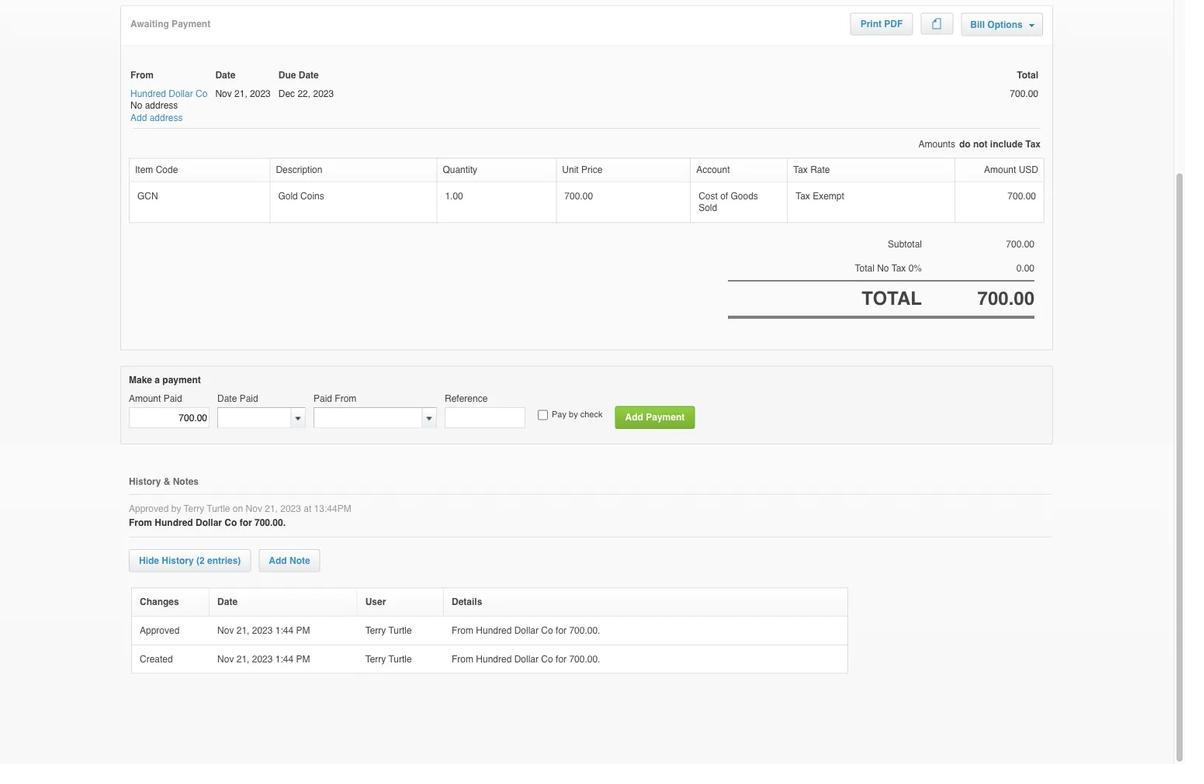 Task type: vqa. For each thing, say whether or not it's contained in the screenshot.


Task type: locate. For each thing, give the bounding box(es) containing it.
0 vertical spatial amount
[[984, 165, 1016, 176]]

22,
[[298, 89, 311, 99]]

add payment link
[[615, 407, 695, 430]]

nov 21, 2023 1:44 pm for approved
[[217, 626, 313, 637]]

amount down the include on the top right of page
[[984, 165, 1016, 176]]

700.00 down usd
[[1008, 191, 1036, 202]]

1 vertical spatial add
[[625, 413, 643, 423]]

2 nov 21, 2023 1:44 pm from the top
[[217, 654, 313, 665]]

1 vertical spatial total
[[855, 263, 875, 274]]

nov inside approved by terry turtle on nov 21, 2023 at 13:44pm from hundred dollar co for 700.00.
[[246, 504, 262, 514]]

0 horizontal spatial no
[[130, 101, 142, 112]]

2 vertical spatial terry
[[365, 654, 386, 665]]

total down "options" on the right of page
[[1017, 70, 1039, 81]]

1 1:44 from the top
[[275, 626, 294, 637]]

for for approved
[[556, 626, 567, 637]]

turtle inside approved by terry turtle on nov 21, 2023 at 13:44pm from hundred dollar co for 700.00.
[[207, 504, 230, 514]]

item code
[[135, 165, 178, 176]]

co inside from hundred dollar co no address add address
[[196, 89, 208, 99]]

0 vertical spatial turtle
[[207, 504, 230, 514]]

terry for approved
[[365, 626, 386, 637]]

from hundred dollar co no address add address
[[130, 70, 208, 124]]

0 horizontal spatial payment
[[172, 19, 210, 30]]

payment for add payment
[[646, 413, 685, 423]]

date for date paid
[[217, 394, 237, 405]]

total for total no tax 0%
[[855, 263, 875, 274]]

2023
[[250, 89, 271, 99], [313, 89, 334, 99], [280, 504, 301, 514], [252, 626, 273, 637], [252, 654, 273, 665]]

add address link
[[130, 112, 183, 124]]

pm
[[296, 626, 310, 637], [296, 654, 310, 665]]

1 vertical spatial 700.00.
[[569, 626, 600, 637]]

1 vertical spatial approved
[[140, 626, 182, 637]]

address up add address link
[[145, 101, 178, 112]]

by for terry
[[171, 504, 181, 514]]

payment
[[172, 19, 210, 30], [646, 413, 685, 423]]

1 horizontal spatial by
[[569, 410, 578, 420]]

date right from hundred dollar co no address add address
[[215, 70, 235, 81]]

2 1:44 from the top
[[275, 654, 294, 665]]

history left &
[[129, 477, 161, 488]]

dollar
[[169, 89, 193, 99], [196, 518, 222, 529], [514, 626, 539, 637], [514, 654, 539, 665]]

approved down "changes"
[[140, 626, 182, 637]]

2 vertical spatial turtle
[[389, 654, 412, 665]]

0 vertical spatial terry turtle
[[365, 626, 415, 637]]

gold
[[278, 191, 298, 202]]

coins
[[300, 191, 324, 202]]

total up total
[[855, 263, 875, 274]]

1 nov 21, 2023 1:44 pm from the top
[[217, 626, 313, 637]]

2 vertical spatial add
[[269, 556, 287, 567]]

add note
[[269, 556, 310, 567]]

paid for amount paid
[[164, 394, 182, 405]]

approved for approved by terry turtle on nov 21, 2023 at 13:44pm from hundred dollar co for 700.00.
[[129, 504, 169, 514]]

approved inside approved by terry turtle on nov 21, 2023 at 13:44pm from hundred dollar co for 700.00.
[[129, 504, 169, 514]]

date down the entries)
[[217, 597, 238, 608]]

700.00.
[[255, 518, 286, 529], [569, 626, 600, 637], [569, 654, 600, 665]]

1:44
[[275, 626, 294, 637], [275, 654, 294, 665]]

no up total
[[877, 263, 889, 274]]

0 vertical spatial approved
[[129, 504, 169, 514]]

0 vertical spatial terry
[[184, 504, 204, 514]]

nov right hundred dollar co link
[[215, 89, 232, 99]]

amount down make at the left
[[129, 394, 161, 405]]

1 vertical spatial for
[[556, 626, 567, 637]]

dec
[[278, 89, 295, 99]]

2 horizontal spatial paid
[[314, 394, 332, 405]]

nov right on
[[246, 504, 262, 514]]

by inside approved by terry turtle on nov 21, 2023 at 13:44pm from hundred dollar co for 700.00.
[[171, 504, 181, 514]]

from hundred dollar co for 700.00.
[[452, 626, 603, 637], [452, 654, 603, 665]]

0 vertical spatial pm
[[296, 626, 310, 637]]

0 vertical spatial payment
[[172, 19, 210, 30]]

Pay by check checkbox
[[538, 411, 548, 421]]

turtle for created
[[389, 654, 412, 665]]

0 horizontal spatial add
[[130, 113, 147, 124]]

at
[[304, 504, 311, 514]]

add left note
[[269, 556, 287, 567]]

None text field
[[314, 409, 422, 428]]

total inside total 700.00
[[1017, 70, 1039, 81]]

amount
[[984, 165, 1016, 176], [129, 394, 161, 405]]

changes
[[140, 597, 179, 608]]

0 vertical spatial history
[[129, 477, 161, 488]]

2 vertical spatial 700.00.
[[569, 654, 600, 665]]

terry inside approved by terry turtle on nov 21, 2023 at 13:44pm from hundred dollar co for 700.00.
[[184, 504, 204, 514]]

notes
[[173, 477, 199, 488]]

date for date
[[217, 597, 238, 608]]

dollar inside approved by terry turtle on nov 21, 2023 at 13:44pm from hundred dollar co for 700.00.
[[196, 518, 222, 529]]

1 terry turtle from the top
[[365, 626, 415, 637]]

13:44pm
[[314, 504, 351, 514]]

1 vertical spatial address
[[150, 113, 183, 124]]

1 vertical spatial amount
[[129, 394, 161, 405]]

2 vertical spatial for
[[556, 654, 567, 665]]

tax exempt
[[796, 191, 844, 202]]

1 horizontal spatial amount
[[984, 165, 1016, 176]]

0 vertical spatial 1:44
[[275, 626, 294, 637]]

2 from hundred dollar co for 700.00. from the top
[[452, 654, 603, 665]]

gold coins
[[278, 191, 324, 202]]

0 vertical spatial nov 21, 2023 1:44 pm
[[217, 626, 313, 637]]

0 vertical spatial from hundred dollar co for 700.00.
[[452, 626, 603, 637]]

1:44 for created
[[275, 654, 294, 665]]

0 vertical spatial for
[[240, 518, 252, 529]]

1 horizontal spatial history
[[162, 556, 194, 567]]

0 vertical spatial total
[[1017, 70, 1039, 81]]

add
[[130, 113, 147, 124], [625, 413, 643, 423], [269, 556, 287, 567]]

payment right check
[[646, 413, 685, 423]]

for
[[240, 518, 252, 529], [556, 626, 567, 637], [556, 654, 567, 665]]

user
[[365, 597, 386, 608]]

700.00. inside approved by terry turtle on nov 21, 2023 at 13:44pm from hundred dollar co for 700.00.
[[255, 518, 286, 529]]

terry turtle for created
[[365, 654, 415, 665]]

terry turtle
[[365, 626, 415, 637], [365, 654, 415, 665]]

make a payment
[[129, 375, 201, 386]]

1 vertical spatial nov 21, 2023 1:44 pm
[[217, 654, 313, 665]]

history
[[129, 477, 161, 488], [162, 556, 194, 567]]

1 from hundred dollar co for 700.00. from the top
[[452, 626, 603, 637]]

Date Paid text field
[[218, 409, 291, 428]]

date up date paid text field at bottom
[[217, 394, 237, 405]]

entries)
[[207, 556, 241, 567]]

0 horizontal spatial by
[[171, 504, 181, 514]]

0 vertical spatial by
[[569, 410, 578, 420]]

0 vertical spatial add
[[130, 113, 147, 124]]

1 pm from the top
[[296, 626, 310, 637]]

1 horizontal spatial no
[[877, 263, 889, 274]]

0 vertical spatial no
[[130, 101, 142, 112]]

paid
[[164, 394, 182, 405], [240, 394, 258, 405], [314, 394, 332, 405]]

a
[[155, 375, 160, 386]]

2023 inside approved by terry turtle on nov 21, 2023 at 13:44pm from hundred dollar co for 700.00.
[[280, 504, 301, 514]]

date
[[215, 70, 235, 81], [299, 70, 319, 81], [217, 394, 237, 405], [217, 597, 238, 608]]

nov
[[215, 89, 232, 99], [246, 504, 262, 514], [217, 626, 234, 637], [217, 654, 234, 665]]

nov 21, 2023 1:44 pm for created
[[217, 654, 313, 665]]

1 vertical spatial turtle
[[389, 626, 412, 637]]

nov 21, 2023 1:44 pm
[[217, 626, 313, 637], [217, 654, 313, 665]]

by right pay
[[569, 410, 578, 420]]

no up add address link
[[130, 101, 142, 112]]

0.00
[[1016, 263, 1035, 274]]

amount for amount usd
[[984, 165, 1016, 176]]

bill
[[970, 20, 985, 31]]

1 horizontal spatial paid
[[240, 394, 258, 405]]

hundred
[[130, 89, 166, 99], [155, 518, 193, 529], [476, 626, 512, 637], [476, 654, 512, 665]]

21, inside date nov 21, 2023 due date dec 22, 2023
[[234, 89, 247, 99]]

approved down the history & notes
[[129, 504, 169, 514]]

1 vertical spatial pm
[[296, 654, 310, 665]]

0 horizontal spatial amount
[[129, 394, 161, 405]]

from hundred dollar co for 700.00. for created
[[452, 654, 603, 665]]

awaiting
[[130, 19, 169, 30]]

for for created
[[556, 654, 567, 665]]

1 vertical spatial 1:44
[[275, 654, 294, 665]]

address down hundred dollar co link
[[150, 113, 183, 124]]

1 vertical spatial payment
[[646, 413, 685, 423]]

1 horizontal spatial total
[[1017, 70, 1039, 81]]

21, inside approved by terry turtle on nov 21, 2023 at 13:44pm from hundred dollar co for 700.00.
[[265, 504, 278, 514]]

700.00
[[1010, 89, 1039, 99], [565, 191, 593, 202], [1008, 191, 1036, 202], [1006, 239, 1035, 250], [978, 288, 1035, 310]]

co inside approved by terry turtle on nov 21, 2023 at 13:44pm from hundred dollar co for 700.00.
[[225, 518, 237, 529]]

2 pm from the top
[[296, 654, 310, 665]]

1 vertical spatial by
[[171, 504, 181, 514]]

1 vertical spatial history
[[162, 556, 194, 567]]

1 horizontal spatial add
[[269, 556, 287, 567]]

total
[[1017, 70, 1039, 81], [855, 263, 875, 274]]

2 horizontal spatial add
[[625, 413, 643, 423]]

by down the notes
[[171, 504, 181, 514]]

hide
[[139, 556, 159, 567]]

cost
[[699, 191, 718, 202]]

1 vertical spatial from hundred dollar co for 700.00.
[[452, 654, 603, 665]]

from
[[130, 70, 154, 81], [335, 394, 357, 405], [129, 518, 152, 529], [452, 626, 473, 637], [452, 654, 473, 665]]

date for date nov 21, 2023 due date dec 22, 2023
[[215, 70, 235, 81]]

terry
[[184, 504, 204, 514], [365, 626, 386, 637], [365, 654, 386, 665]]

turtle
[[207, 504, 230, 514], [389, 626, 412, 637], [389, 654, 412, 665]]

add right check
[[625, 413, 643, 423]]

nov down the entries)
[[217, 626, 234, 637]]

21,
[[234, 89, 247, 99], [265, 504, 278, 514], [237, 626, 249, 637], [237, 654, 249, 665]]

0 vertical spatial 700.00.
[[255, 518, 286, 529]]

0 horizontal spatial total
[[855, 263, 875, 274]]

description
[[276, 165, 322, 176]]

for inside approved by terry turtle on nov 21, 2023 at 13:44pm from hundred dollar co for 700.00.
[[240, 518, 252, 529]]

note
[[290, 556, 310, 567]]

add down hundred dollar co link
[[130, 113, 147, 124]]

Reference text field
[[445, 408, 525, 429]]

3 paid from the left
[[314, 394, 332, 405]]

created
[[140, 654, 175, 665]]

by
[[569, 410, 578, 420], [171, 504, 181, 514]]

history left the (2
[[162, 556, 194, 567]]

total no tax 0%
[[855, 263, 922, 274]]

pay
[[552, 410, 567, 420]]

0 horizontal spatial paid
[[164, 394, 182, 405]]

2 terry turtle from the top
[[365, 654, 415, 665]]

1 vertical spatial terry turtle
[[365, 654, 415, 665]]

2 paid from the left
[[240, 394, 258, 405]]

payment right the awaiting
[[172, 19, 210, 30]]

1 horizontal spatial payment
[[646, 413, 685, 423]]

700.00 up the include on the top right of page
[[1010, 89, 1039, 99]]

goods
[[731, 191, 758, 202]]

history & notes
[[129, 477, 199, 488]]

1 paid from the left
[[164, 394, 182, 405]]

1 vertical spatial terry
[[365, 626, 386, 637]]

by for check
[[569, 410, 578, 420]]

1.00
[[445, 191, 463, 202]]

print pdf
[[861, 19, 903, 30]]

address
[[145, 101, 178, 112], [150, 113, 183, 124]]



Task type: describe. For each thing, give the bounding box(es) containing it.
unit price
[[562, 165, 603, 176]]

print
[[861, 19, 882, 30]]

hide history (2 entries) link
[[129, 550, 251, 573]]

on
[[233, 504, 243, 514]]

do
[[959, 139, 971, 150]]

tax left exempt
[[796, 191, 810, 202]]

nov inside date nov 21, 2023 due date dec 22, 2023
[[215, 89, 232, 99]]

700.00 down the "0.00"
[[978, 288, 1035, 310]]

amount usd
[[984, 165, 1039, 176]]

code
[[156, 165, 178, 176]]

amount for amount paid
[[129, 394, 161, 405]]

700.00. for created
[[569, 654, 600, 665]]

no inside from hundred dollar co no address add address
[[130, 101, 142, 112]]

total
[[862, 288, 922, 310]]

700.00 up the "0.00"
[[1006, 239, 1035, 250]]

approved by terry turtle on nov 21, 2023 at 13:44pm from hundred dollar co for 700.00.
[[129, 504, 351, 529]]

date nov 21, 2023 due date dec 22, 2023
[[215, 70, 334, 99]]

details
[[452, 597, 482, 608]]

price
[[581, 165, 603, 176]]

add note link
[[259, 550, 320, 573]]

paid for date paid
[[240, 394, 258, 405]]

make
[[129, 375, 152, 386]]

gcn
[[137, 191, 158, 202]]

terry turtle for approved
[[365, 626, 415, 637]]

exempt
[[813, 191, 844, 202]]

700.00 down unit price
[[565, 191, 593, 202]]

pm for created
[[296, 654, 310, 665]]

tax rate
[[793, 165, 830, 176]]

check
[[580, 410, 603, 420]]

700.00. for approved
[[569, 626, 600, 637]]

not
[[973, 139, 988, 150]]

from inside approved by terry turtle on nov 21, 2023 at 13:44pm from hundred dollar co for 700.00.
[[129, 518, 152, 529]]

dollar inside from hundred dollar co no address add address
[[169, 89, 193, 99]]

quantity
[[443, 165, 477, 176]]

date paid
[[217, 394, 258, 405]]

terry for created
[[365, 654, 386, 665]]

&
[[164, 477, 170, 488]]

payment for awaiting payment
[[172, 19, 210, 30]]

tax up usd
[[1025, 139, 1041, 150]]

hundred dollar co link
[[130, 88, 208, 100]]

bill options
[[970, 20, 1025, 31]]

add inside from hundred dollar co no address add address
[[130, 113, 147, 124]]

usd
[[1019, 165, 1039, 176]]

tax left 0% on the right
[[892, 263, 906, 274]]

amounts
[[919, 139, 955, 150]]

0 vertical spatial address
[[145, 101, 178, 112]]

unit
[[562, 165, 579, 176]]

nov right created
[[217, 654, 234, 665]]

add for add payment
[[625, 413, 643, 423]]

payment
[[162, 375, 201, 386]]

1 vertical spatial no
[[877, 263, 889, 274]]

approved for approved
[[140, 626, 182, 637]]

print pdf link
[[851, 14, 912, 35]]

add payment
[[625, 413, 685, 423]]

from hundred dollar co for 700.00. for approved
[[452, 626, 603, 637]]

subtotal
[[888, 239, 922, 250]]

account
[[696, 165, 730, 176]]

due
[[278, 70, 296, 81]]

sold
[[699, 203, 717, 214]]

turtle for approved
[[389, 626, 412, 637]]

1:44 for approved
[[275, 626, 294, 637]]

0 horizontal spatial history
[[129, 477, 161, 488]]

options
[[988, 20, 1023, 31]]

history inside 'link'
[[162, 556, 194, 567]]

rate
[[810, 165, 830, 176]]

of
[[720, 191, 728, 202]]

hundred inside approved by terry turtle on nov 21, 2023 at 13:44pm from hundred dollar co for 700.00.
[[155, 518, 193, 529]]

0%
[[909, 263, 922, 274]]

awaiting payment
[[130, 19, 210, 30]]

include
[[990, 139, 1023, 150]]

reference
[[445, 394, 488, 405]]

cost of goods sold
[[699, 191, 758, 214]]

amount paid
[[129, 394, 182, 405]]

Amount Paid text field
[[129, 408, 210, 429]]

pay by check
[[552, 410, 603, 420]]

add for add note
[[269, 556, 287, 567]]

paid from
[[314, 394, 357, 405]]

item
[[135, 165, 153, 176]]

total for total 700.00
[[1017, 70, 1039, 81]]

date up 22,
[[299, 70, 319, 81]]

(2
[[196, 556, 205, 567]]

hide history (2 entries)
[[139, 556, 241, 567]]

hundred inside from hundred dollar co no address add address
[[130, 89, 166, 99]]

total 700.00
[[1010, 70, 1039, 99]]

amounts do not include tax
[[919, 139, 1041, 150]]

from inside from hundred dollar co no address add address
[[130, 70, 154, 81]]

tax left rate
[[793, 165, 808, 176]]

pm for approved
[[296, 626, 310, 637]]

pdf
[[884, 19, 903, 30]]



